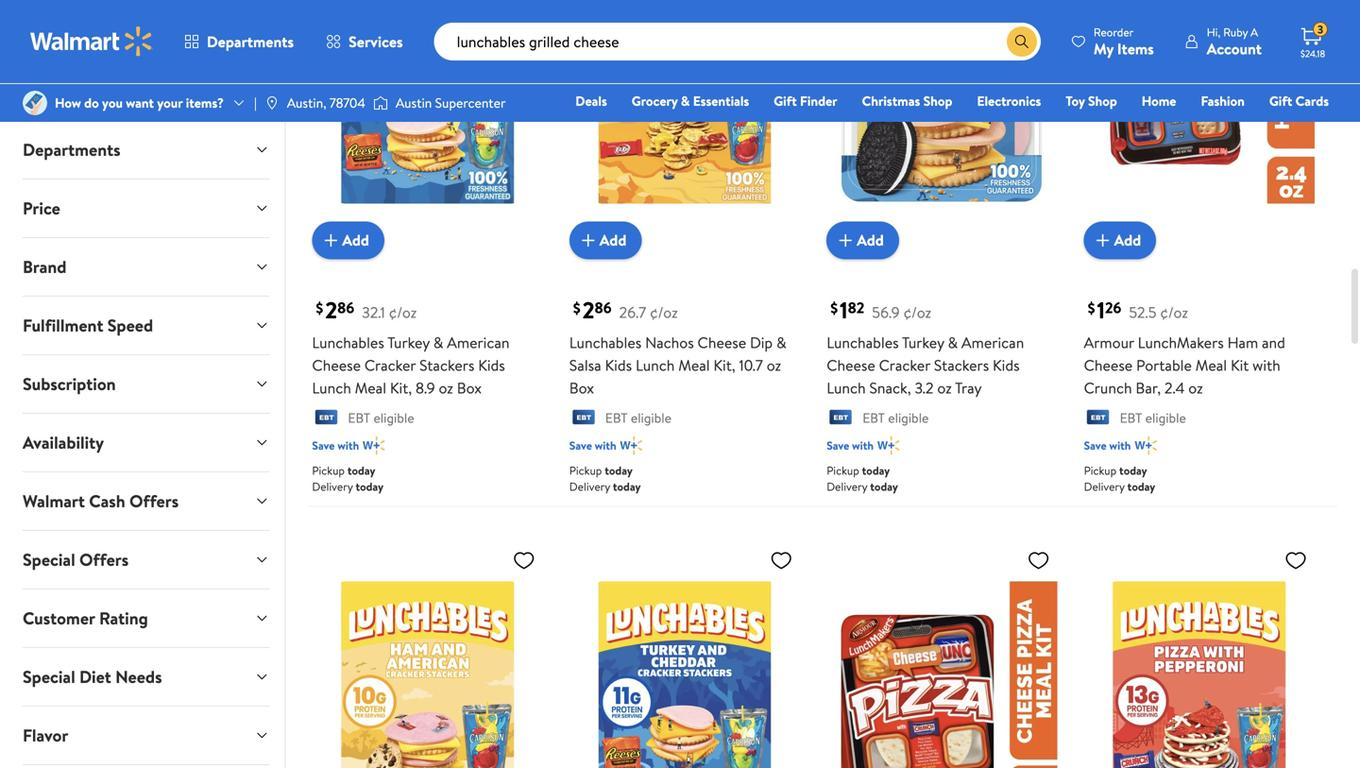 Task type: locate. For each thing, give the bounding box(es) containing it.
cheese inside $ 1 82 56.9 ¢/oz lunchables turkey & american cheese cracker stackers kids lunch snack, 3.2 oz tray
[[827, 355, 876, 376]]

meal inside $ 2 86 32.1 ¢/oz lunchables turkey & american cheese cracker stackers kids lunch meal kit, 8.9 oz box
[[355, 377, 387, 398]]

4 delivery from the left
[[1084, 479, 1125, 495]]

today
[[348, 463, 376, 479], [605, 463, 633, 479], [862, 463, 890, 479], [1120, 463, 1148, 479], [356, 479, 384, 495], [613, 479, 641, 495], [870, 479, 898, 495], [1128, 479, 1156, 495]]

2 for $ 2 86 26.7 ¢/oz lunchables nachos cheese dip & salsa kids lunch meal kit, 10.7 oz box
[[583, 294, 595, 326]]

0 horizontal spatial walmart plus image
[[363, 436, 385, 455]]

kids inside '$ 2 86 26.7 ¢/oz lunchables nachos cheese dip & salsa kids lunch meal kit, 10.7 oz box'
[[605, 355, 632, 376]]

1 lunchables from the left
[[312, 332, 384, 353]]

1 vertical spatial special
[[23, 665, 75, 689]]

2 cracker from the left
[[879, 355, 931, 376]]

ebt eligible for $ 1 26 52.5 ¢/oz armour lunchmakers ham and cheese portable meal kit with crunch bar, 2.4 oz
[[1120, 409, 1187, 427]]

turkey inside $ 2 86 32.1 ¢/oz lunchables turkey & american cheese cracker stackers kids lunch meal kit, 8.9 oz box
[[388, 332, 430, 353]]

ebt eligible down snack, at the right
[[863, 409, 929, 427]]

1 horizontal spatial kit,
[[714, 355, 736, 376]]

3 ebt eligible from the left
[[863, 409, 929, 427]]

2 kids from the left
[[605, 355, 632, 376]]

lunchables for $ 2 86 32.1 ¢/oz lunchables turkey & american cheese cracker stackers kids lunch meal kit, 8.9 oz box
[[312, 332, 384, 353]]

special down walmart
[[23, 548, 75, 572]]

ebt down $ 2 86 32.1 ¢/oz lunchables turkey & american cheese cracker stackers kids lunch meal kit, 8.9 oz box
[[348, 409, 370, 427]]

¢/oz up nachos
[[650, 302, 678, 323]]

flavor button
[[8, 707, 285, 764]]

add to cart image
[[835, 229, 857, 252], [1092, 229, 1115, 252]]

hi, ruby a account
[[1207, 24, 1262, 59]]

2 ¢/oz from the left
[[650, 302, 678, 323]]

2 save with from the left
[[570, 438, 617, 454]]

2 gift from the left
[[1270, 92, 1293, 110]]

with for $ 1 26 52.5 ¢/oz armour lunchmakers ham and cheese portable meal kit with crunch bar, 2.4 oz
[[1110, 438, 1131, 454]]

$ inside $ 1 82 56.9 ¢/oz lunchables turkey & american cheese cracker stackers kids lunch snack, 3.2 oz tray
[[831, 298, 838, 319]]

lunchables down 82
[[827, 332, 899, 353]]

1 horizontal spatial ebt image
[[827, 410, 855, 429]]

kit, left 10.7
[[714, 355, 736, 376]]

with
[[1253, 355, 1281, 376], [338, 438, 359, 454], [595, 438, 617, 454], [852, 438, 874, 454], [1110, 438, 1131, 454]]

home
[[1142, 92, 1177, 110]]

with inside $ 1 26 52.5 ¢/oz armour lunchmakers ham and cheese portable meal kit with crunch bar, 2.4 oz
[[1253, 355, 1281, 376]]

oz right 3.2 on the right
[[938, 377, 952, 398]]

gift inside gift cards registry
[[1270, 92, 1293, 110]]

walmart plus image for $ 2 86 26.7 ¢/oz lunchables nachos cheese dip & salsa kids lunch meal kit, 10.7 oz box
[[620, 436, 643, 455]]

eligible right ebt icon
[[631, 409, 672, 427]]

kit, inside $ 2 86 32.1 ¢/oz lunchables turkey & american cheese cracker stackers kids lunch meal kit, 8.9 oz box
[[390, 377, 412, 398]]

ebt image
[[312, 410, 341, 429], [827, 410, 855, 429], [1084, 410, 1113, 429]]

1 2 from the left
[[325, 294, 337, 326]]

stackers up tray
[[934, 355, 989, 376]]

78704
[[330, 93, 366, 112]]

eligible for $ 2 86 26.7 ¢/oz lunchables nachos cheese dip & salsa kids lunch meal kit, 10.7 oz box
[[631, 409, 672, 427]]

shop for toy shop
[[1088, 92, 1118, 110]]

1
[[840, 294, 848, 326], [1098, 294, 1106, 326]]

4 eligible from the left
[[1146, 409, 1187, 427]]

offers down cash
[[79, 548, 129, 572]]

eligible for $ 1 82 56.9 ¢/oz lunchables turkey & american cheese cracker stackers kids lunch snack, 3.2 oz tray
[[888, 409, 929, 427]]

special offers tab
[[8, 531, 285, 589]]

10.7
[[739, 355, 763, 376]]

ebt eligible
[[348, 409, 414, 427], [605, 409, 672, 427], [863, 409, 929, 427], [1120, 409, 1187, 427]]

1 horizontal spatial 1
[[1098, 294, 1106, 326]]

lunch for 1
[[827, 377, 866, 398]]

2 turkey from the left
[[902, 332, 945, 353]]

lunchables pizza with pepperoni kids lunch meal kit, 10.7 oz box image
[[1084, 541, 1315, 768]]

3 ebt from the left
[[863, 409, 885, 427]]

86 inside $ 2 86 32.1 ¢/oz lunchables turkey & american cheese cracker stackers kids lunch meal kit, 8.9 oz box
[[337, 297, 354, 318]]

1 vertical spatial kit,
[[390, 377, 412, 398]]

2 american from the left
[[962, 332, 1025, 353]]

1 horizontal spatial add to cart image
[[577, 229, 600, 252]]

$ left 26.7
[[573, 298, 581, 319]]

add to favorites list, lunchables turkey & cheddar cheese cracker stackers kids lunch meal kit, 8.9 oz box image
[[770, 549, 793, 572]]

2 walmart plus image from the left
[[620, 436, 643, 455]]

1 horizontal spatial walmart plus image
[[620, 436, 643, 455]]

1 ebt from the left
[[348, 409, 370, 427]]

1 horizontal spatial lunch
[[636, 355, 675, 376]]

austin
[[396, 93, 432, 112]]

$
[[316, 298, 323, 319], [573, 298, 581, 319], [831, 298, 838, 319], [1088, 298, 1096, 319]]

$ inside $ 2 86 32.1 ¢/oz lunchables turkey & american cheese cracker stackers kids lunch meal kit, 8.9 oz box
[[316, 298, 323, 319]]

0 horizontal spatial 1
[[840, 294, 848, 326]]

american inside $ 1 82 56.9 ¢/oz lunchables turkey & american cheese cracker stackers kids lunch snack, 3.2 oz tray
[[962, 332, 1025, 353]]

eligible down 2.4
[[1146, 409, 1187, 427]]

2 left 32.1
[[325, 294, 337, 326]]

box down salsa
[[570, 377, 594, 398]]

cracker up snack, at the right
[[879, 355, 931, 376]]

1 ebt eligible from the left
[[348, 409, 414, 427]]

0 horizontal spatial add to cart image
[[835, 229, 857, 252]]

eligible down $ 2 86 32.1 ¢/oz lunchables turkey & american cheese cracker stackers kids lunch meal kit, 8.9 oz box
[[374, 409, 414, 427]]

tab
[[8, 765, 285, 768]]

3 kids from the left
[[993, 355, 1020, 376]]

lunch left the 8.9 at the left of page
[[312, 377, 351, 398]]

oz right 2.4
[[1189, 377, 1204, 398]]

american inside $ 2 86 32.1 ¢/oz lunchables turkey & american cheese cracker stackers kids lunch meal kit, 8.9 oz box
[[447, 332, 510, 353]]

 image right 78704
[[373, 94, 388, 112]]

availability tab
[[8, 414, 285, 471]]

 image for austin supercenter
[[373, 94, 388, 112]]

$ left 82
[[831, 298, 838, 319]]

special offers button
[[8, 531, 285, 589]]

meal down nachos
[[679, 355, 710, 376]]

2 pickup today delivery today from the left
[[570, 463, 641, 495]]

0 horizontal spatial turkey
[[388, 332, 430, 353]]

ebt for $ 2 86 32.1 ¢/oz lunchables turkey & american cheese cracker stackers kids lunch meal kit, 8.9 oz box
[[348, 409, 370, 427]]

box
[[457, 377, 482, 398], [570, 377, 594, 398]]

1 horizontal spatial box
[[570, 377, 594, 398]]

¢/oz inside $ 1 82 56.9 ¢/oz lunchables turkey & american cheese cracker stackers kids lunch snack, 3.2 oz tray
[[904, 302, 932, 323]]

$ left 26
[[1088, 298, 1096, 319]]

lunchables inside $ 1 82 56.9 ¢/oz lunchables turkey & american cheese cracker stackers kids lunch snack, 3.2 oz tray
[[827, 332, 899, 353]]

1 american from the left
[[447, 332, 510, 353]]

2 86 from the left
[[595, 297, 612, 318]]

pickup for $ 1 82 56.9 ¢/oz lunchables turkey & american cheese cracker stackers kids lunch snack, 3.2 oz tray
[[827, 463, 860, 479]]

3 ¢/oz from the left
[[904, 302, 932, 323]]

0 horizontal spatial walmart plus image
[[878, 436, 900, 455]]

meal
[[679, 355, 710, 376], [1196, 355, 1228, 376], [355, 377, 387, 398]]

walmart plus image down snack, at the right
[[878, 436, 900, 455]]

3 ebt image from the left
[[1084, 410, 1113, 429]]

and
[[1262, 332, 1286, 353]]

2 shop from the left
[[1088, 92, 1118, 110]]

 image
[[23, 91, 47, 115]]

add
[[342, 230, 369, 251], [600, 230, 627, 251], [857, 230, 884, 251], [1115, 230, 1142, 251]]

meal inside '$ 2 86 26.7 ¢/oz lunchables nachos cheese dip & salsa kids lunch meal kit, 10.7 oz box'
[[679, 355, 710, 376]]

save
[[312, 438, 335, 454], [570, 438, 592, 454], [827, 438, 850, 454], [1084, 438, 1107, 454]]

1 left 56.9
[[840, 294, 848, 326]]

3 add button from the left
[[827, 221, 899, 259]]

1 pickup today delivery today from the left
[[312, 463, 384, 495]]

3.2
[[915, 377, 934, 398]]

add to cart image
[[320, 229, 342, 252], [577, 229, 600, 252]]

|
[[254, 93, 257, 112]]

0 horizontal spatial meal
[[355, 377, 387, 398]]

3 pickup today delivery today from the left
[[827, 463, 898, 495]]

lunchables inside '$ 2 86 26.7 ¢/oz lunchables nachos cheese dip & salsa kids lunch meal kit, 10.7 oz box'
[[570, 332, 642, 353]]

add to favorites list, lunchables pizza with pepperoni kids lunch meal kit, 10.7 oz box image
[[1285, 549, 1308, 572]]

1 horizontal spatial walmart plus image
[[1135, 436, 1157, 455]]

1 turkey from the left
[[388, 332, 430, 353]]

deals link
[[567, 91, 616, 111]]

nachos
[[645, 332, 694, 353]]

0 horizontal spatial lunchables
[[312, 332, 384, 353]]

1 special from the top
[[23, 548, 75, 572]]

cheese inside $ 1 26 52.5 ¢/oz armour lunchmakers ham and cheese portable meal kit with crunch bar, 2.4 oz
[[1084, 355, 1133, 376]]

delivery
[[312, 479, 353, 495], [570, 479, 610, 495], [827, 479, 868, 495], [1084, 479, 1125, 495]]

1 gift from the left
[[774, 92, 797, 110]]

pickup today delivery today
[[312, 463, 384, 495], [570, 463, 641, 495], [827, 463, 898, 495], [1084, 463, 1156, 495]]

1 walmart plus image from the left
[[878, 436, 900, 455]]

add button up 82
[[827, 221, 899, 259]]

4 $ from the left
[[1088, 298, 1096, 319]]

1 kids from the left
[[478, 355, 505, 376]]

kit, left the 8.9 at the left of page
[[390, 377, 412, 398]]

kids for 2
[[478, 355, 505, 376]]

&
[[681, 92, 690, 110], [433, 332, 444, 353], [777, 332, 787, 353], [948, 332, 958, 353]]

1 ebt image from the left
[[312, 410, 341, 429]]

shop inside "link"
[[924, 92, 953, 110]]

0 horizontal spatial departments
[[23, 138, 121, 162]]

2 add from the left
[[600, 230, 627, 251]]

ebt down snack, at the right
[[863, 409, 885, 427]]

services button
[[310, 19, 419, 64]]

1 eligible from the left
[[374, 409, 414, 427]]

2 1 from the left
[[1098, 294, 1106, 326]]

1 for $ 1 82 56.9 ¢/oz lunchables turkey & american cheese cracker stackers kids lunch snack, 3.2 oz tray
[[840, 294, 848, 326]]

1 vertical spatial departments
[[23, 138, 121, 162]]

departments down how
[[23, 138, 121, 162]]

¢/oz
[[389, 302, 417, 323], [650, 302, 678, 323], [904, 302, 932, 323], [1161, 302, 1189, 323]]

ebt image for $ 1 26 52.5 ¢/oz armour lunchmakers ham and cheese portable meal kit with crunch bar, 2.4 oz
[[1084, 410, 1113, 429]]

meal left the 8.9 at the left of page
[[355, 377, 387, 398]]

$ 1 82 56.9 ¢/oz lunchables turkey & american cheese cracker stackers kids lunch snack, 3.2 oz tray
[[827, 294, 1025, 398]]

lunch inside $ 1 82 56.9 ¢/oz lunchables turkey & american cheese cracker stackers kids lunch snack, 3.2 oz tray
[[827, 377, 866, 398]]

¢/oz for $ 2 86 32.1 ¢/oz lunchables turkey & american cheese cracker stackers kids lunch meal kit, 8.9 oz box
[[389, 302, 417, 323]]

add for $ 2 86 32.1 ¢/oz lunchables turkey & american cheese cracker stackers kids lunch meal kit, 8.9 oz box
[[342, 230, 369, 251]]

ebt eligible for $ 1 82 56.9 ¢/oz lunchables turkey & american cheese cracker stackers kids lunch snack, 3.2 oz tray
[[863, 409, 929, 427]]

 image
[[373, 94, 388, 112], [264, 95, 280, 111]]

 image right |
[[264, 95, 280, 111]]

stackers up the 8.9 at the left of page
[[420, 355, 475, 376]]

add button for $ 1 82 56.9 ¢/oz lunchables turkey & american cheese cracker stackers kids lunch snack, 3.2 oz tray
[[827, 221, 899, 259]]

2 add to cart image from the left
[[1092, 229, 1115, 252]]

¢/oz inside $ 1 26 52.5 ¢/oz armour lunchmakers ham and cheese portable meal kit with crunch bar, 2.4 oz
[[1161, 302, 1189, 323]]

3 eligible from the left
[[888, 409, 929, 427]]

gift
[[774, 92, 797, 110], [1270, 92, 1293, 110]]

1 pickup from the left
[[312, 463, 345, 479]]

add button up 26
[[1084, 221, 1157, 259]]

ham
[[1228, 332, 1259, 353]]

how do you want your items?
[[55, 93, 224, 112]]

1 horizontal spatial shop
[[1088, 92, 1118, 110]]

one debit link
[[1176, 117, 1257, 137]]

delivery for $ 2 86 32.1 ¢/oz lunchables turkey & american cheese cracker stackers kids lunch meal kit, 8.9 oz box
[[312, 479, 353, 495]]

86 left 32.1
[[337, 297, 354, 318]]

1 horizontal spatial add to cart image
[[1092, 229, 1115, 252]]

4 ¢/oz from the left
[[1161, 302, 1189, 323]]

1 add to cart image from the left
[[320, 229, 342, 252]]

2 delivery from the left
[[570, 479, 610, 495]]

departments button
[[168, 19, 310, 64], [8, 121, 285, 179]]

add for $ 2 86 26.7 ¢/oz lunchables nachos cheese dip & salsa kids lunch meal kit, 10.7 oz box
[[600, 230, 627, 251]]

stackers
[[420, 355, 475, 376], [934, 355, 989, 376]]

account
[[1207, 38, 1262, 59]]

3 pickup from the left
[[827, 463, 860, 479]]

2 inside '$ 2 86 26.7 ¢/oz lunchables nachos cheese dip & salsa kids lunch meal kit, 10.7 oz box'
[[583, 294, 595, 326]]

& up tray
[[948, 332, 958, 353]]

add for $ 1 26 52.5 ¢/oz armour lunchmakers ham and cheese portable meal kit with crunch bar, 2.4 oz
[[1115, 230, 1142, 251]]

1 shop from the left
[[924, 92, 953, 110]]

do
[[84, 93, 99, 112]]

subscription tab
[[8, 355, 285, 413]]

ebt right ebt icon
[[605, 409, 628, 427]]

2 horizontal spatial kids
[[993, 355, 1020, 376]]

ebt image
[[570, 410, 598, 429]]

lunchables ham & american cheese cracker stackers kids lunch meal kit, 9.1 oz box image
[[312, 541, 543, 768]]

oz
[[767, 355, 782, 376], [439, 377, 453, 398], [938, 377, 952, 398], [1189, 377, 1204, 398]]

$ inside '$ 2 86 26.7 ¢/oz lunchables nachos cheese dip & salsa kids lunch meal kit, 10.7 oz box'
[[573, 298, 581, 319]]

1 horizontal spatial lunchables
[[570, 332, 642, 353]]

1 $ from the left
[[316, 298, 323, 319]]

0 horizontal spatial box
[[457, 377, 482, 398]]

2 ebt image from the left
[[827, 410, 855, 429]]

reorder
[[1094, 24, 1134, 40]]

lunchables turkey & american cheese cracker stackers kids lunch meal kit, 8.9 oz box image
[[312, 0, 543, 244]]

1 up armour on the top of the page
[[1098, 294, 1106, 326]]

& inside $ 2 86 32.1 ¢/oz lunchables turkey & american cheese cracker stackers kids lunch meal kit, 8.9 oz box
[[433, 332, 444, 353]]

1 horizontal spatial turkey
[[902, 332, 945, 353]]

departments
[[207, 31, 294, 52], [23, 138, 121, 162]]

cheese for $ 1 26 52.5 ¢/oz armour lunchmakers ham and cheese portable meal kit with crunch bar, 2.4 oz
[[1084, 355, 1133, 376]]

stackers for 1
[[934, 355, 989, 376]]

86 inside '$ 2 86 26.7 ¢/oz lunchables nachos cheese dip & salsa kids lunch meal kit, 10.7 oz box'
[[595, 297, 612, 318]]

4 ebt from the left
[[1120, 409, 1143, 427]]

cash
[[89, 489, 125, 513]]

american
[[447, 332, 510, 353], [962, 332, 1025, 353]]

one
[[1185, 118, 1213, 137]]

special inside dropdown button
[[23, 665, 75, 689]]

stackers inside $ 1 82 56.9 ¢/oz lunchables turkey & american cheese cracker stackers kids lunch snack, 3.2 oz tray
[[934, 355, 989, 376]]

1 horizontal spatial american
[[962, 332, 1025, 353]]

pickup today delivery today for $ 2 86 26.7 ¢/oz lunchables nachos cheese dip & salsa kids lunch meal kit, 10.7 oz box
[[570, 463, 641, 495]]

¢/oz right 32.1
[[389, 302, 417, 323]]

Walmart Site-Wide search field
[[434, 23, 1041, 60]]

ebt image for $ 2 86 32.1 ¢/oz lunchables turkey & american cheese cracker stackers kids lunch meal kit, 8.9 oz box
[[312, 410, 341, 429]]

special diet needs tab
[[8, 648, 285, 706]]

2 left 26.7
[[583, 294, 595, 326]]

want
[[126, 93, 154, 112]]

2 save from the left
[[570, 438, 592, 454]]

add button up 26.7
[[570, 221, 642, 259]]

toy
[[1066, 92, 1085, 110]]

ebt eligible for $ 2 86 26.7 ¢/oz lunchables nachos cheese dip & salsa kids lunch meal kit, 10.7 oz box
[[605, 409, 672, 427]]

kids inside $ 2 86 32.1 ¢/oz lunchables turkey & american cheese cracker stackers kids lunch meal kit, 8.9 oz box
[[478, 355, 505, 376]]

$ for $ 2 86 32.1 ¢/oz lunchables turkey & american cheese cracker stackers kids lunch meal kit, 8.9 oz box
[[316, 298, 323, 319]]

add up 26
[[1115, 230, 1142, 251]]

1 add from the left
[[342, 230, 369, 251]]

3 lunchables from the left
[[827, 332, 899, 353]]

1 horizontal spatial departments
[[207, 31, 294, 52]]

pickup today delivery today for $ 1 82 56.9 ¢/oz lunchables turkey & american cheese cracker stackers kids lunch snack, 3.2 oz tray
[[827, 463, 898, 495]]

pickup for $ 1 26 52.5 ¢/oz armour lunchmakers ham and cheese portable meal kit with crunch bar, 2.4 oz
[[1084, 463, 1117, 479]]

registry link
[[1103, 117, 1169, 137]]

0 horizontal spatial kids
[[478, 355, 505, 376]]

0 horizontal spatial american
[[447, 332, 510, 353]]

2 special from the top
[[23, 665, 75, 689]]

box inside '$ 2 86 26.7 ¢/oz lunchables nachos cheese dip & salsa kids lunch meal kit, 10.7 oz box'
[[570, 377, 594, 398]]

4 add button from the left
[[1084, 221, 1157, 259]]

a
[[1251, 24, 1259, 40]]

2 horizontal spatial lunch
[[827, 377, 866, 398]]

1 for $ 1 26 52.5 ¢/oz armour lunchmakers ham and cheese portable meal kit with crunch bar, 2.4 oz
[[1098, 294, 1106, 326]]

1 stackers from the left
[[420, 355, 475, 376]]

add up 82
[[857, 230, 884, 251]]

walmart plus image
[[878, 436, 900, 455], [1135, 436, 1157, 455]]

0 vertical spatial kit,
[[714, 355, 736, 376]]

hi,
[[1207, 24, 1221, 40]]

how
[[55, 93, 81, 112]]

ebt eligible right ebt icon
[[605, 409, 672, 427]]

1 add to cart image from the left
[[835, 229, 857, 252]]

save with for $ 1 26 52.5 ¢/oz armour lunchmakers ham and cheese portable meal kit with crunch bar, 2.4 oz
[[1084, 438, 1131, 454]]

kids for 1
[[993, 355, 1020, 376]]

2 for $ 2 86 32.1 ¢/oz lunchables turkey & american cheese cracker stackers kids lunch meal kit, 8.9 oz box
[[325, 294, 337, 326]]

$ inside $ 1 26 52.5 ¢/oz armour lunchmakers ham and cheese portable meal kit with crunch bar, 2.4 oz
[[1088, 298, 1096, 319]]

2 pickup from the left
[[570, 463, 602, 479]]

turkey inside $ 1 82 56.9 ¢/oz lunchables turkey & american cheese cracker stackers kids lunch snack, 3.2 oz tray
[[902, 332, 945, 353]]

diet
[[79, 665, 111, 689]]

pickup today delivery today for $ 1 26 52.5 ¢/oz armour lunchmakers ham and cheese portable meal kit with crunch bar, 2.4 oz
[[1084, 463, 1156, 495]]

4 save with from the left
[[1084, 438, 1131, 454]]

lunchables inside $ 2 86 32.1 ¢/oz lunchables turkey & american cheese cracker stackers kids lunch meal kit, 8.9 oz box
[[312, 332, 384, 353]]

1 86 from the left
[[337, 297, 354, 318]]

2 2 from the left
[[583, 294, 595, 326]]

3 add from the left
[[857, 230, 884, 251]]

special left diet
[[23, 665, 75, 689]]

gift inside "link"
[[774, 92, 797, 110]]

0 horizontal spatial gift
[[774, 92, 797, 110]]

0 horizontal spatial cracker
[[365, 355, 416, 376]]

offers
[[129, 489, 179, 513], [79, 548, 129, 572]]

4 add from the left
[[1115, 230, 1142, 251]]

lunch left snack, at the right
[[827, 377, 866, 398]]

1 horizontal spatial cracker
[[879, 355, 931, 376]]

gift finder link
[[766, 91, 846, 111]]

2 $ from the left
[[573, 298, 581, 319]]

lunch down nachos
[[636, 355, 675, 376]]

add to cart image up 26
[[1092, 229, 1115, 252]]

1 cracker from the left
[[365, 355, 416, 376]]

ebt down bar, in the right of the page
[[1120, 409, 1143, 427]]

ruby
[[1224, 24, 1248, 40]]

walmart cash offers
[[23, 489, 179, 513]]

salsa
[[570, 355, 602, 376]]

1 horizontal spatial stackers
[[934, 355, 989, 376]]

turkey up the 8.9 at the left of page
[[388, 332, 430, 353]]

stackers inside $ 2 86 32.1 ¢/oz lunchables turkey & american cheese cracker stackers kids lunch meal kit, 8.9 oz box
[[420, 355, 475, 376]]

2 box from the left
[[570, 377, 594, 398]]

0 horizontal spatial 86
[[337, 297, 354, 318]]

with for $ 1 82 56.9 ¢/oz lunchables turkey & american cheese cracker stackers kids lunch snack, 3.2 oz tray
[[852, 438, 874, 454]]

shop for christmas shop
[[924, 92, 953, 110]]

one debit
[[1185, 118, 1249, 137]]

ebt for $ 2 86 26.7 ¢/oz lunchables nachos cheese dip & salsa kids lunch meal kit, 10.7 oz box
[[605, 409, 628, 427]]

walmart plus image down bar, in the right of the page
[[1135, 436, 1157, 455]]

lunchables down 32.1
[[312, 332, 384, 353]]

add button up 32.1
[[312, 221, 385, 259]]

& right dip
[[777, 332, 787, 353]]

0 vertical spatial special
[[23, 548, 75, 572]]

2 lunchables from the left
[[570, 332, 642, 353]]

gift for cards
[[1270, 92, 1293, 110]]

lunchables up salsa
[[570, 332, 642, 353]]

ebt eligible down bar, in the right of the page
[[1120, 409, 1187, 427]]

0 horizontal spatial  image
[[264, 95, 280, 111]]

0 vertical spatial offers
[[129, 489, 179, 513]]

¢/oz inside $ 2 86 32.1 ¢/oz lunchables turkey & american cheese cracker stackers kids lunch meal kit, 8.9 oz box
[[389, 302, 417, 323]]

2 ebt from the left
[[605, 409, 628, 427]]

meal left kit
[[1196, 355, 1228, 376]]

4 pickup from the left
[[1084, 463, 1117, 479]]

delivery for $ 1 82 56.9 ¢/oz lunchables turkey & american cheese cracker stackers kids lunch snack, 3.2 oz tray
[[827, 479, 868, 495]]

1 save with from the left
[[312, 438, 359, 454]]

cheese inside $ 2 86 32.1 ¢/oz lunchables turkey & american cheese cracker stackers kids lunch meal kit, 8.9 oz box
[[312, 355, 361, 376]]

eligible
[[374, 409, 414, 427], [631, 409, 672, 427], [888, 409, 929, 427], [1146, 409, 1187, 427]]

1 inside $ 1 26 52.5 ¢/oz armour lunchmakers ham and cheese portable meal kit with crunch bar, 2.4 oz
[[1098, 294, 1106, 326]]

cracker inside $ 2 86 32.1 ¢/oz lunchables turkey & american cheese cracker stackers kids lunch meal kit, 8.9 oz box
[[365, 355, 416, 376]]

¢/oz right 56.9
[[904, 302, 932, 323]]

2 add button from the left
[[570, 221, 642, 259]]

2 horizontal spatial lunchables
[[827, 332, 899, 353]]

1 horizontal spatial  image
[[373, 94, 388, 112]]

special inside dropdown button
[[23, 548, 75, 572]]

1 inside $ 1 82 56.9 ¢/oz lunchables turkey & american cheese cracker stackers kids lunch snack, 3.2 oz tray
[[840, 294, 848, 326]]

1 horizontal spatial 86
[[595, 297, 612, 318]]

add up 26.7
[[600, 230, 627, 251]]

1 add button from the left
[[312, 221, 385, 259]]

4 pickup today delivery today from the left
[[1084, 463, 1156, 495]]

kids inside $ 1 82 56.9 ¢/oz lunchables turkey & american cheese cracker stackers kids lunch snack, 3.2 oz tray
[[993, 355, 1020, 376]]

gift cards link
[[1261, 91, 1338, 111]]

1 horizontal spatial kids
[[605, 355, 632, 376]]

2 inside $ 2 86 32.1 ¢/oz lunchables turkey & american cheese cracker stackers kids lunch meal kit, 8.9 oz box
[[325, 294, 337, 326]]

2 eligible from the left
[[631, 409, 672, 427]]

save with
[[312, 438, 359, 454], [570, 438, 617, 454], [827, 438, 874, 454], [1084, 438, 1131, 454]]

turkey up 3.2 on the right
[[902, 332, 945, 353]]

deals
[[576, 92, 607, 110]]

departments inside tab
[[23, 138, 121, 162]]

shop
[[924, 92, 953, 110], [1088, 92, 1118, 110]]

meal inside $ 1 26 52.5 ¢/oz armour lunchmakers ham and cheese portable meal kit with crunch bar, 2.4 oz
[[1196, 355, 1228, 376]]

cracker up the 8.9 at the left of page
[[365, 355, 416, 376]]

save for $ 2 86 26.7 ¢/oz lunchables nachos cheese dip & salsa kids lunch meal kit, 10.7 oz box
[[570, 438, 592, 454]]

brand button
[[8, 238, 285, 296]]

walmart plus image
[[363, 436, 385, 455], [620, 436, 643, 455]]

3 save with from the left
[[827, 438, 874, 454]]

1 ¢/oz from the left
[[389, 302, 417, 323]]

86 left 26.7
[[595, 297, 612, 318]]

ebt eligible down $ 2 86 32.1 ¢/oz lunchables turkey & american cheese cracker stackers kids lunch meal kit, 8.9 oz box
[[348, 409, 414, 427]]

christmas shop
[[862, 92, 953, 110]]

departments up |
[[207, 31, 294, 52]]

3 $ from the left
[[831, 298, 838, 319]]

my
[[1094, 38, 1114, 59]]

add for $ 1 82 56.9 ¢/oz lunchables turkey & american cheese cracker stackers kids lunch snack, 3.2 oz tray
[[857, 230, 884, 251]]

electronics link
[[969, 91, 1050, 111]]

with for $ 2 86 26.7 ¢/oz lunchables nachos cheese dip & salsa kids lunch meal kit, 10.7 oz box
[[595, 438, 617, 454]]

$ 2 86 26.7 ¢/oz lunchables nachos cheese dip & salsa kids lunch meal kit, 10.7 oz box
[[570, 294, 787, 398]]

cracker for 2
[[365, 355, 416, 376]]

lunch
[[636, 355, 675, 376], [312, 377, 351, 398], [827, 377, 866, 398]]

add to cart image for $ 1 82 56.9 ¢/oz lunchables turkey & american cheese cracker stackers kids lunch snack, 3.2 oz tray
[[835, 229, 857, 252]]

eligible down 3.2 on the right
[[888, 409, 929, 427]]

fashion link
[[1193, 91, 1254, 111]]

¢/oz up lunchmakers
[[1161, 302, 1189, 323]]

26.7
[[619, 302, 646, 323]]

oz right the 8.9 at the left of page
[[439, 377, 453, 398]]

86 for $ 2 86 32.1 ¢/oz lunchables turkey & american cheese cracker stackers kids lunch meal kit, 8.9 oz box
[[337, 297, 354, 318]]

$ for $ 1 26 52.5 ¢/oz armour lunchmakers ham and cheese portable meal kit with crunch bar, 2.4 oz
[[1088, 298, 1096, 319]]

0 horizontal spatial ebt image
[[312, 410, 341, 429]]

4 save from the left
[[1084, 438, 1107, 454]]

1 box from the left
[[457, 377, 482, 398]]

2 ebt eligible from the left
[[605, 409, 672, 427]]

add up 32.1
[[342, 230, 369, 251]]

turkey
[[388, 332, 430, 353], [902, 332, 945, 353]]

departments button up |
[[168, 19, 310, 64]]

& up the 8.9 at the left of page
[[433, 332, 444, 353]]

gift left cards
[[1270, 92, 1293, 110]]

2 add to cart image from the left
[[577, 229, 600, 252]]

offers right cash
[[129, 489, 179, 513]]

special for special offers
[[23, 548, 75, 572]]

$ for $ 1 82 56.9 ¢/oz lunchables turkey & american cheese cracker stackers kids lunch snack, 3.2 oz tray
[[831, 298, 838, 319]]

0 horizontal spatial lunch
[[312, 377, 351, 398]]

0 horizontal spatial stackers
[[420, 355, 475, 376]]

0 horizontal spatial add to cart image
[[320, 229, 342, 252]]

add to cart image up 82
[[835, 229, 857, 252]]

0 horizontal spatial 2
[[325, 294, 337, 326]]

shop right toy
[[1088, 92, 1118, 110]]

1 walmart plus image from the left
[[363, 436, 385, 455]]

walmart plus image for $ 1 82 56.9 ¢/oz lunchables turkey & american cheese cracker stackers kids lunch snack, 3.2 oz tray
[[878, 436, 900, 455]]

snack,
[[870, 377, 911, 398]]

lunchables nachos cheese dip & salsa kids lunch meal kit, 10.7 oz box image
[[570, 0, 800, 244]]

$ left 32.1
[[316, 298, 323, 319]]

lunchables
[[312, 332, 384, 353], [570, 332, 642, 353], [827, 332, 899, 353]]

1 horizontal spatial gift
[[1270, 92, 1293, 110]]

1 delivery from the left
[[312, 479, 353, 495]]

¢/oz inside '$ 2 86 26.7 ¢/oz lunchables nachos cheese dip & salsa kids lunch meal kit, 10.7 oz box'
[[650, 302, 678, 323]]

electronics
[[977, 92, 1042, 110]]

2 walmart plus image from the left
[[1135, 436, 1157, 455]]

departments button down want
[[8, 121, 285, 179]]

0 horizontal spatial shop
[[924, 92, 953, 110]]

Search search field
[[434, 23, 1041, 60]]

walmart plus image for $ 1 26 52.5 ¢/oz armour lunchmakers ham and cheese portable meal kit with crunch bar, 2.4 oz
[[1135, 436, 1157, 455]]

3 save from the left
[[827, 438, 850, 454]]

0 horizontal spatial kit,
[[390, 377, 412, 398]]

4 ebt eligible from the left
[[1120, 409, 1187, 427]]

oz right 10.7
[[767, 355, 782, 376]]

shop right christmas
[[924, 92, 953, 110]]

2 horizontal spatial ebt image
[[1084, 410, 1113, 429]]

1 horizontal spatial meal
[[679, 355, 710, 376]]

gift left finder on the top right of page
[[774, 92, 797, 110]]

cracker inside $ 1 82 56.9 ¢/oz lunchables turkey & american cheese cracker stackers kids lunch snack, 3.2 oz tray
[[879, 355, 931, 376]]

1 horizontal spatial 2
[[583, 294, 595, 326]]

lunch inside $ 2 86 32.1 ¢/oz lunchables turkey & american cheese cracker stackers kids lunch meal kit, 8.9 oz box
[[312, 377, 351, 398]]

1 1 from the left
[[840, 294, 848, 326]]

kids
[[478, 355, 505, 376], [605, 355, 632, 376], [993, 355, 1020, 376]]

3 delivery from the left
[[827, 479, 868, 495]]

1 save from the left
[[312, 438, 335, 454]]

2 horizontal spatial meal
[[1196, 355, 1228, 376]]

2 stackers from the left
[[934, 355, 989, 376]]

box right the 8.9 at the left of page
[[457, 377, 482, 398]]



Task type: vqa. For each thing, say whether or not it's contained in the screenshot.


Task type: describe. For each thing, give the bounding box(es) containing it.
flavor tab
[[8, 707, 285, 764]]

delivery for $ 2 86 26.7 ¢/oz lunchables nachos cheese dip & salsa kids lunch meal kit, 10.7 oz box
[[570, 479, 610, 495]]

fashion
[[1201, 92, 1245, 110]]

with for $ 2 86 32.1 ¢/oz lunchables turkey & american cheese cracker stackers kids lunch meal kit, 8.9 oz box
[[338, 438, 359, 454]]

¢/oz for $ 1 82 56.9 ¢/oz lunchables turkey & american cheese cracker stackers kids lunch snack, 3.2 oz tray
[[904, 302, 932, 323]]

availability button
[[8, 414, 285, 471]]

lunch inside '$ 2 86 26.7 ¢/oz lunchables nachos cheese dip & salsa kids lunch meal kit, 10.7 oz box'
[[636, 355, 675, 376]]

american for 1
[[962, 332, 1025, 353]]

walmart image
[[30, 26, 153, 57]]

walmart+ link
[[1265, 117, 1338, 137]]

& inside '$ 2 86 26.7 ¢/oz lunchables nachos cheese dip & salsa kids lunch meal kit, 10.7 oz box'
[[777, 332, 787, 353]]

52.5
[[1129, 302, 1157, 323]]

 image for austin, 78704
[[264, 95, 280, 111]]

home link
[[1134, 91, 1185, 111]]

fulfillment speed button
[[8, 297, 285, 354]]

pickup for $ 2 86 32.1 ¢/oz lunchables turkey & american cheese cracker stackers kids lunch meal kit, 8.9 oz box
[[312, 463, 345, 479]]

lunchables for $ 2 86 26.7 ¢/oz lunchables nachos cheese dip & salsa kids lunch meal kit, 10.7 oz box
[[570, 332, 642, 353]]

gift for finder
[[774, 92, 797, 110]]

kit, inside '$ 2 86 26.7 ¢/oz lunchables nachos cheese dip & salsa kids lunch meal kit, 10.7 oz box'
[[714, 355, 736, 376]]

austin supercenter
[[396, 93, 506, 112]]

add to cart image for $ 2 86 32.1 ¢/oz lunchables turkey & american cheese cracker stackers kids lunch meal kit, 8.9 oz box
[[320, 229, 342, 252]]

special diet needs
[[23, 665, 162, 689]]

austin, 78704
[[287, 93, 366, 112]]

gift finder
[[774, 92, 838, 110]]

turkey for 2
[[388, 332, 430, 353]]

& inside $ 1 82 56.9 ¢/oz lunchables turkey & american cheese cracker stackers kids lunch snack, 3.2 oz tray
[[948, 332, 958, 353]]

crunch
[[1084, 377, 1133, 398]]

kit
[[1231, 355, 1249, 376]]

grocery & essentials link
[[623, 91, 758, 111]]

walmart
[[23, 489, 85, 513]]

debit
[[1216, 118, 1249, 137]]

oz inside $ 2 86 32.1 ¢/oz lunchables turkey & american cheese cracker stackers kids lunch meal kit, 8.9 oz box
[[439, 377, 453, 398]]

2.4
[[1165, 377, 1185, 398]]

save for $ 2 86 32.1 ¢/oz lunchables turkey & american cheese cracker stackers kids lunch meal kit, 8.9 oz box
[[312, 438, 335, 454]]

add to cart image for $ 2 86 26.7 ¢/oz lunchables nachos cheese dip & salsa kids lunch meal kit, 10.7 oz box
[[577, 229, 600, 252]]

ebt for $ 1 26 52.5 ¢/oz armour lunchmakers ham and cheese portable meal kit with crunch bar, 2.4 oz
[[1120, 409, 1143, 427]]

departments tab
[[8, 121, 285, 179]]

ebt for $ 1 82 56.9 ¢/oz lunchables turkey & american cheese cracker stackers kids lunch snack, 3.2 oz tray
[[863, 409, 885, 427]]

32.1
[[362, 302, 385, 323]]

tray
[[955, 377, 982, 398]]

¢/oz for $ 1 26 52.5 ¢/oz armour lunchmakers ham and cheese portable meal kit with crunch bar, 2.4 oz
[[1161, 302, 1189, 323]]

austin,
[[287, 93, 326, 112]]

oz inside $ 1 26 52.5 ¢/oz armour lunchmakers ham and cheese portable meal kit with crunch bar, 2.4 oz
[[1189, 377, 1204, 398]]

subscription
[[23, 372, 116, 396]]

add button for $ 1 26 52.5 ¢/oz armour lunchmakers ham and cheese portable meal kit with crunch bar, 2.4 oz
[[1084, 221, 1157, 259]]

pickup today delivery today for $ 2 86 32.1 ¢/oz lunchables turkey & american cheese cracker stackers kids lunch meal kit, 8.9 oz box
[[312, 463, 384, 495]]

lunchables turkey & american cheese cracker stackers kids lunch snack, 3.2 oz tray image
[[827, 0, 1058, 244]]

finder
[[800, 92, 838, 110]]

price button
[[8, 180, 285, 237]]

$ 1 26 52.5 ¢/oz armour lunchmakers ham and cheese portable meal kit with crunch bar, 2.4 oz
[[1084, 294, 1286, 398]]

add to favorites list, armour lunchmakers cheese pizza kit with crunch bar, 2.5 oz, 1 count image
[[1028, 549, 1050, 572]]

0 vertical spatial departments button
[[168, 19, 310, 64]]

rating
[[99, 607, 148, 630]]

cheese for $ 1 82 56.9 ¢/oz lunchables turkey & american cheese cracker stackers kids lunch snack, 3.2 oz tray
[[827, 355, 876, 376]]

services
[[349, 31, 403, 52]]

christmas
[[862, 92, 921, 110]]

add to cart image for $ 1 26 52.5 ¢/oz armour lunchmakers ham and cheese portable meal kit with crunch bar, 2.4 oz
[[1092, 229, 1115, 252]]

1 vertical spatial departments button
[[8, 121, 285, 179]]

save with for $ 1 82 56.9 ¢/oz lunchables turkey & american cheese cracker stackers kids lunch snack, 3.2 oz tray
[[827, 438, 874, 454]]

special offers
[[23, 548, 129, 572]]

armour lunchmakers cheese pizza kit with crunch bar, 2.5 oz, 1 count image
[[827, 541, 1058, 768]]

customer rating tab
[[8, 590, 285, 647]]

cards
[[1296, 92, 1329, 110]]

oz inside $ 1 82 56.9 ¢/oz lunchables turkey & american cheese cracker stackers kids lunch snack, 3.2 oz tray
[[938, 377, 952, 398]]

walmart+
[[1273, 118, 1329, 137]]

add button for $ 2 86 26.7 ¢/oz lunchables nachos cheese dip & salsa kids lunch meal kit, 10.7 oz box
[[570, 221, 642, 259]]

your
[[157, 93, 183, 112]]

86 for $ 2 86 26.7 ¢/oz lunchables nachos cheese dip & salsa kids lunch meal kit, 10.7 oz box
[[595, 297, 612, 318]]

3
[[1318, 21, 1324, 38]]

brand
[[23, 255, 67, 279]]

add button for $ 2 86 32.1 ¢/oz lunchables turkey & american cheese cracker stackers kids lunch meal kit, 8.9 oz box
[[312, 221, 385, 259]]

save for $ 1 26 52.5 ¢/oz armour lunchmakers ham and cheese portable meal kit with crunch bar, 2.4 oz
[[1084, 438, 1107, 454]]

price
[[23, 197, 60, 220]]

reorder my items
[[1094, 24, 1154, 59]]

save for $ 1 82 56.9 ¢/oz lunchables turkey & american cheese cracker stackers kids lunch snack, 3.2 oz tray
[[827, 438, 850, 454]]

dip
[[750, 332, 773, 353]]

1 vertical spatial offers
[[79, 548, 129, 572]]

ebt image for $ 1 82 56.9 ¢/oz lunchables turkey & american cheese cracker stackers kids lunch snack, 3.2 oz tray
[[827, 410, 855, 429]]

eligible for $ 1 26 52.5 ¢/oz armour lunchmakers ham and cheese portable meal kit with crunch bar, 2.4 oz
[[1146, 409, 1187, 427]]

subscription button
[[8, 355, 285, 413]]

stackers for 2
[[420, 355, 475, 376]]

delivery for $ 1 26 52.5 ¢/oz armour lunchmakers ham and cheese portable meal kit with crunch bar, 2.4 oz
[[1084, 479, 1125, 495]]

bar,
[[1136, 377, 1161, 398]]

8.9
[[416, 377, 435, 398]]

add to favorites list, lunchables ham & american cheese cracker stackers kids lunch meal kit, 9.1 oz box image
[[513, 549, 536, 572]]

oz inside '$ 2 86 26.7 ¢/oz lunchables nachos cheese dip & salsa kids lunch meal kit, 10.7 oz box'
[[767, 355, 782, 376]]

fulfillment speed
[[23, 314, 153, 337]]

supercenter
[[435, 93, 506, 112]]

search icon image
[[1015, 34, 1030, 49]]

needs
[[115, 665, 162, 689]]

essentials
[[693, 92, 749, 110]]

walmart cash offers tab
[[8, 472, 285, 530]]

& right grocery
[[681, 92, 690, 110]]

lunchables for $ 1 82 56.9 ¢/oz lunchables turkey & american cheese cracker stackers kids lunch snack, 3.2 oz tray
[[827, 332, 899, 353]]

you
[[102, 93, 123, 112]]

availability
[[23, 431, 104, 454]]

grocery
[[632, 92, 678, 110]]

toy shop
[[1066, 92, 1118, 110]]

cheese inside '$ 2 86 26.7 ¢/oz lunchables nachos cheese dip & salsa kids lunch meal kit, 10.7 oz box'
[[698, 332, 747, 353]]

save with for $ 2 86 32.1 ¢/oz lunchables turkey & american cheese cracker stackers kids lunch meal kit, 8.9 oz box
[[312, 438, 359, 454]]

walmart cash offers button
[[8, 472, 285, 530]]

price tab
[[8, 180, 285, 237]]

cracker for 1
[[879, 355, 931, 376]]

items?
[[186, 93, 224, 112]]

christmas shop link
[[854, 91, 961, 111]]

¢/oz for $ 2 86 26.7 ¢/oz lunchables nachos cheese dip & salsa kids lunch meal kit, 10.7 oz box
[[650, 302, 678, 323]]

walmart plus image for $ 2 86 32.1 ¢/oz lunchables turkey & american cheese cracker stackers kids lunch meal kit, 8.9 oz box
[[363, 436, 385, 455]]

registry
[[1112, 118, 1160, 137]]

82
[[848, 297, 865, 318]]

fulfillment
[[23, 314, 103, 337]]

american for 2
[[447, 332, 510, 353]]

fulfillment speed tab
[[8, 297, 285, 354]]

$ for $ 2 86 26.7 ¢/oz lunchables nachos cheese dip & salsa kids lunch meal kit, 10.7 oz box
[[573, 298, 581, 319]]

$ 2 86 32.1 ¢/oz lunchables turkey & american cheese cracker stackers kids lunch meal kit, 8.9 oz box
[[312, 294, 510, 398]]

special diet needs button
[[8, 648, 285, 706]]

lunch for 2
[[312, 377, 351, 398]]

gift cards registry
[[1112, 92, 1329, 137]]

items
[[1118, 38, 1154, 59]]

pickup for $ 2 86 26.7 ¢/oz lunchables nachos cheese dip & salsa kids lunch meal kit, 10.7 oz box
[[570, 463, 602, 479]]

0 vertical spatial departments
[[207, 31, 294, 52]]

customer
[[23, 607, 95, 630]]

speed
[[108, 314, 153, 337]]

eligible for $ 2 86 32.1 ¢/oz lunchables turkey & american cheese cracker stackers kids lunch meal kit, 8.9 oz box
[[374, 409, 414, 427]]

portable
[[1137, 355, 1192, 376]]

special for special diet needs
[[23, 665, 75, 689]]

customer rating button
[[8, 590, 285, 647]]

box inside $ 2 86 32.1 ¢/oz lunchables turkey & american cheese cracker stackers kids lunch meal kit, 8.9 oz box
[[457, 377, 482, 398]]

brand tab
[[8, 238, 285, 296]]

cheese for $ 2 86 32.1 ¢/oz lunchables turkey & american cheese cracker stackers kids lunch meal kit, 8.9 oz box
[[312, 355, 361, 376]]

lunchmakers
[[1138, 332, 1224, 353]]

toy shop link
[[1058, 91, 1126, 111]]

grocery & essentials
[[632, 92, 749, 110]]

turkey for 1
[[902, 332, 945, 353]]

armour lunchmakers ham and cheese portable meal kit with crunch bar, 2.4 oz image
[[1084, 0, 1315, 244]]

armour
[[1084, 332, 1135, 353]]

lunchables turkey & cheddar cheese cracker stackers kids lunch meal kit, 8.9 oz box image
[[570, 541, 800, 768]]

ebt eligible for $ 2 86 32.1 ¢/oz lunchables turkey & american cheese cracker stackers kids lunch meal kit, 8.9 oz box
[[348, 409, 414, 427]]

save with for $ 2 86 26.7 ¢/oz lunchables nachos cheese dip & salsa kids lunch meal kit, 10.7 oz box
[[570, 438, 617, 454]]



